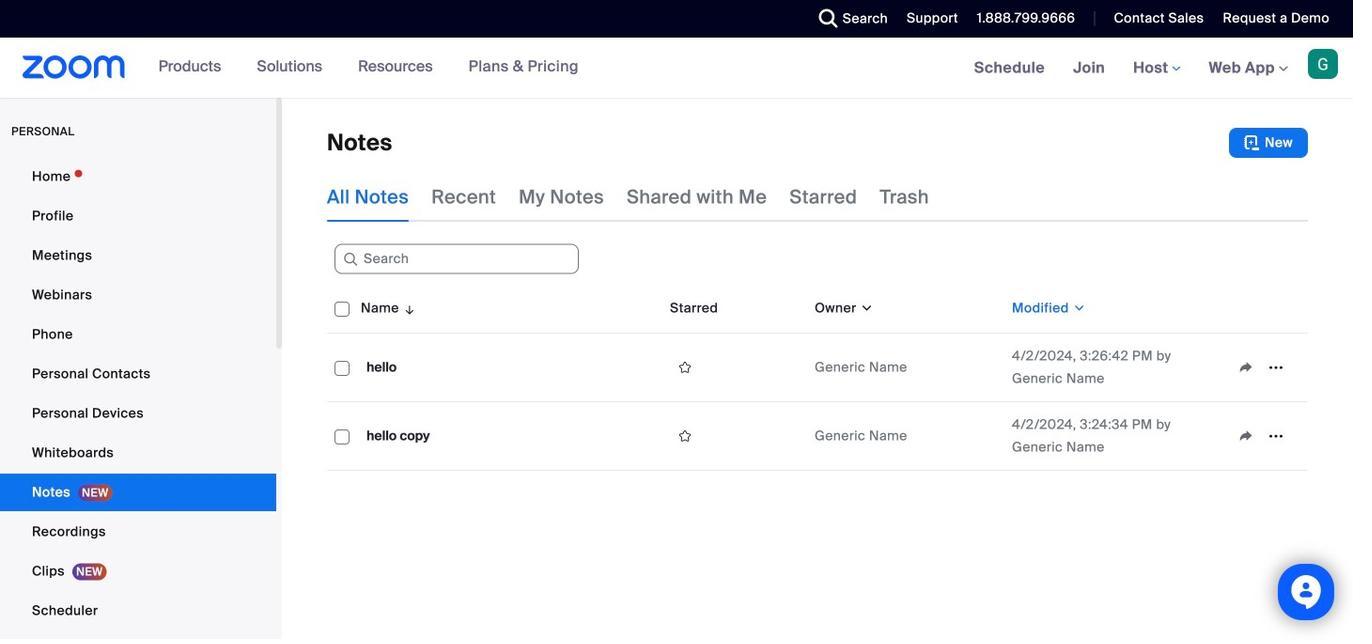 Task type: vqa. For each thing, say whether or not it's contained in the screenshot.
More options for hello copy image at the right of the page
yes



Task type: locate. For each thing, give the bounding box(es) containing it.
1 share image from the top
[[1231, 359, 1262, 376]]

1 vertical spatial share image
[[1231, 428, 1262, 445]]

zoom logo image
[[23, 55, 126, 79]]

meetings navigation
[[960, 38, 1354, 99]]

2 share image from the top
[[1231, 428, 1262, 445]]

share image for more options for hello image
[[1231, 359, 1262, 376]]

personal menu menu
[[0, 158, 276, 639]]

arrow down image
[[399, 297, 417, 320]]

banner
[[0, 38, 1354, 99]]

0 vertical spatial share image
[[1231, 359, 1262, 376]]

application
[[327, 284, 1309, 471], [670, 353, 800, 382], [1231, 353, 1301, 382], [670, 422, 800, 450], [1231, 422, 1301, 450]]

share image down more options for hello image
[[1231, 428, 1262, 445]]

share image
[[1231, 359, 1262, 376], [1231, 428, 1262, 445]]

share image up more options for hello copy image
[[1231, 359, 1262, 376]]

more options for hello image
[[1262, 359, 1292, 376]]

tabs of all notes page tab list
[[327, 173, 930, 222]]



Task type: describe. For each thing, give the bounding box(es) containing it.
product information navigation
[[144, 38, 593, 98]]

more options for hello copy image
[[1262, 428, 1292, 445]]

profile picture image
[[1309, 49, 1339, 79]]

share image for more options for hello copy image
[[1231, 428, 1262, 445]]

Search text field
[[335, 244, 579, 274]]



